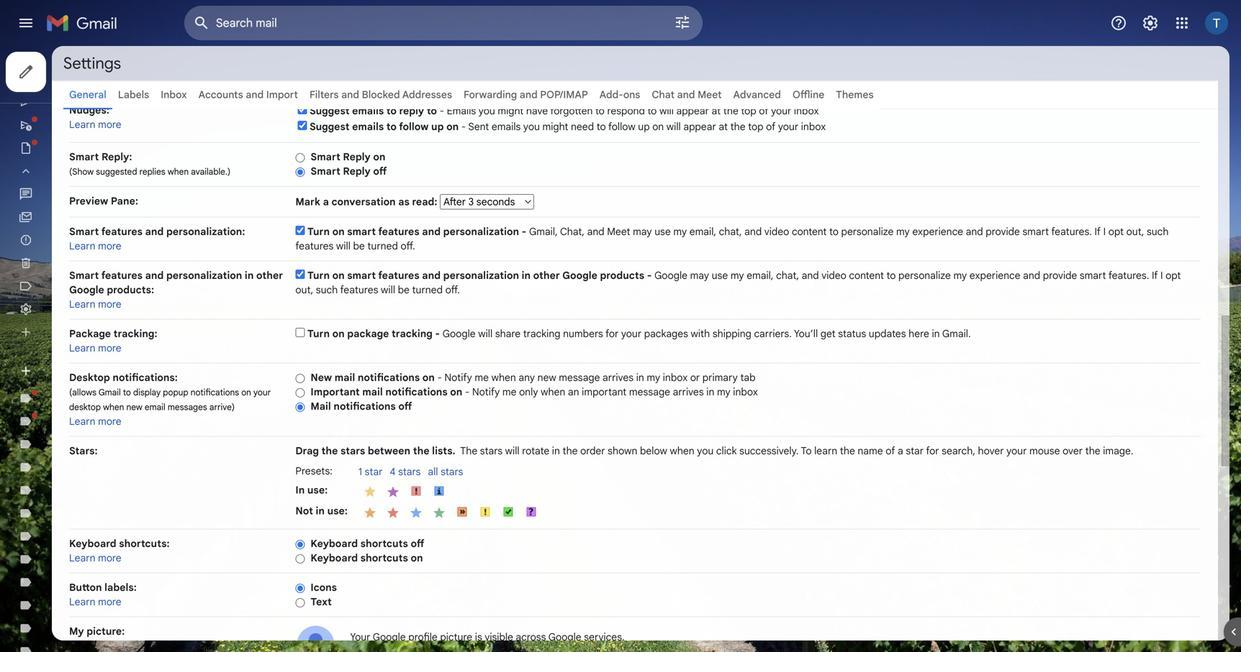 Task type: locate. For each thing, give the bounding box(es) containing it.
off.
[[401, 240, 415, 253], [445, 284, 460, 297]]

to
[[386, 105, 397, 117], [427, 105, 437, 117], [595, 105, 605, 117], [647, 105, 657, 117], [386, 121, 397, 133], [597, 121, 606, 133], [829, 226, 839, 238], [886, 270, 896, 282], [123, 388, 131, 398]]

0 vertical spatial use
[[654, 226, 671, 238]]

0 vertical spatial turned
[[367, 240, 398, 253]]

1 vertical spatial personalize
[[898, 270, 951, 282]]

0 horizontal spatial off.
[[401, 240, 415, 253]]

keyboard up button
[[69, 538, 116, 551]]

1 vertical spatial shortcuts
[[360, 552, 408, 565]]

a right mark
[[323, 196, 329, 208]]

accounts and import link
[[198, 89, 298, 101]]

learn down button
[[69, 596, 95, 609]]

for right the numbers
[[605, 328, 619, 340]]

0 horizontal spatial other
[[256, 270, 283, 282]]

0 vertical spatial of
[[759, 105, 768, 117]]

0 horizontal spatial chat,
[[719, 226, 742, 238]]

smart up 'package'
[[69, 270, 99, 282]]

when
[[168, 167, 189, 177], [491, 372, 516, 384], [541, 386, 565, 399], [103, 402, 124, 413], [670, 445, 694, 458]]

1 turn from the top
[[307, 226, 330, 238]]

2 more from the top
[[98, 240, 121, 253]]

-
[[440, 105, 444, 117], [461, 121, 466, 133], [522, 226, 526, 238], [647, 270, 652, 282], [435, 328, 440, 340], [437, 372, 442, 384], [465, 386, 470, 399]]

turn for turn on smart features and personalization in other google products -
[[307, 270, 330, 282]]

may down gmail, chat, and meet may use my email, chat, and video content to personalize my experience and provide smart features. if i opt out, such features will be turned off.
[[690, 270, 709, 282]]

0 horizontal spatial me
[[475, 372, 489, 384]]

learn more link down 'package'
[[69, 342, 121, 355]]

you down forwarding
[[479, 105, 495, 117]]

Keyboard shortcuts off radio
[[295, 540, 305, 551]]

0 horizontal spatial you
[[479, 105, 495, 117]]

be down conversation
[[353, 240, 365, 253]]

will inside gmail, chat, and meet may use my email, chat, and video content to personalize my experience and provide smart features. if i opt out, such features will be turned off.
[[336, 240, 351, 253]]

keyboard for keyboard shortcuts: learn more
[[69, 538, 116, 551]]

gmail.
[[942, 328, 971, 340]]

may inside 'google may use my email, chat, and video content to personalize my experience and provide smart features. if i opt out, such features will be turned off.'
[[690, 270, 709, 282]]

1 tracking from the left
[[392, 328, 432, 340]]

features.
[[1051, 226, 1092, 238], [1108, 270, 1149, 282]]

2 horizontal spatial you
[[697, 445, 714, 458]]

1 vertical spatial new
[[126, 402, 142, 413]]

7 learn more link from the top
[[69, 596, 121, 609]]

0 vertical spatial provide
[[986, 226, 1020, 238]]

learn more link down desktop
[[69, 416, 121, 428]]

smart right smart reply on option
[[311, 151, 340, 163]]

video up 'google may use my email, chat, and video content to personalize my experience and provide smart features. if i opt out, such features will be turned off.'
[[764, 226, 789, 238]]

provide inside 'google may use my email, chat, and video content to personalize my experience and provide smart features. if i opt out, such features will be turned off.'
[[1043, 270, 1077, 282]]

learn more link for package tracking:
[[69, 342, 121, 355]]

None checkbox
[[298, 121, 307, 130]]

off. inside gmail, chat, and meet may use my email, chat, and video content to personalize my experience and provide smart features. if i opt out, such features will be turned off.
[[401, 240, 415, 253]]

1 star 4 stars all stars
[[358, 466, 463, 479]]

need
[[571, 121, 594, 133]]

gmail image
[[46, 9, 125, 37]]

keyboard up icons
[[311, 552, 358, 565]]

google left products
[[562, 270, 597, 282]]

Keyboard shortcuts on radio
[[295, 554, 305, 565]]

keyboard inside keyboard shortcuts: learn more
[[69, 538, 116, 551]]

might down suggest emails to reply to - emails you might have forgotten to respond to will appear at the top of your inbox at the top of the page
[[542, 121, 568, 133]]

learn inside the smart features and personalization: learn more
[[69, 240, 95, 253]]

when right replies
[[168, 167, 189, 177]]

5 more from the top
[[98, 416, 121, 428]]

google right your
[[373, 632, 406, 644]]

important
[[311, 386, 360, 399]]

features down as
[[378, 226, 419, 238]]

me left any
[[475, 372, 489, 384]]

notifications:
[[113, 372, 178, 384]]

2 other from the left
[[533, 270, 560, 282]]

forwarding and pop/imap link
[[464, 89, 588, 101]]

1 horizontal spatial mail
[[362, 386, 383, 399]]

follow down reply
[[399, 121, 429, 133]]

0 vertical spatial use:
[[307, 484, 328, 497]]

arrives down 'or'
[[673, 386, 704, 399]]

learn inside button labels: learn more
[[69, 596, 95, 609]]

0 vertical spatial chat,
[[719, 226, 742, 238]]

smart for smart reply on
[[311, 151, 340, 163]]

features
[[101, 226, 143, 238], [378, 226, 419, 238], [295, 240, 334, 253], [101, 270, 143, 282], [378, 270, 419, 282], [340, 284, 378, 297]]

5 learn from the top
[[69, 416, 95, 428]]

turn
[[307, 226, 330, 238], [307, 270, 330, 282], [307, 328, 330, 340]]

off. down turn on smart features and personalization -
[[401, 240, 415, 253]]

0 vertical spatial off.
[[401, 240, 415, 253]]

picture
[[440, 632, 472, 644]]

gmail, chat, and meet may use my email, chat, and video content to personalize my experience and provide smart features. if i opt out, such features will be turned off.
[[295, 226, 1169, 253]]

notify for notify me when any new message arrives in my inbox or primary tab
[[444, 372, 472, 384]]

1 horizontal spatial up
[[638, 121, 650, 133]]

7 learn from the top
[[69, 596, 95, 609]]

0 vertical spatial suggest
[[310, 105, 350, 117]]

0 vertical spatial i
[[1103, 226, 1106, 238]]

learn more link
[[69, 118, 121, 131], [69, 240, 121, 253], [69, 298, 121, 311], [69, 342, 121, 355], [69, 416, 121, 428], [69, 552, 121, 565], [69, 596, 121, 609]]

1 horizontal spatial for
[[926, 445, 939, 458]]

shortcuts down keyboard shortcuts off
[[360, 552, 408, 565]]

0 horizontal spatial i
[[1103, 226, 1106, 238]]

in down personalization:
[[245, 270, 254, 282]]

1 horizontal spatial chat,
[[776, 270, 799, 282]]

1 horizontal spatial you
[[523, 121, 540, 133]]

1 vertical spatial chat,
[[776, 270, 799, 282]]

smart inside 'google may use my email, chat, and video content to personalize my experience and provide smart features. if i opt out, such features will be turned off.'
[[1080, 270, 1106, 282]]

content inside 'google may use my email, chat, and video content to personalize my experience and provide smart features. if i opt out, such features will be turned off.'
[[849, 270, 884, 282]]

me left only
[[502, 386, 517, 399]]

you left click
[[697, 445, 714, 458]]

1 horizontal spatial use
[[712, 270, 728, 282]]

in down gmail,
[[522, 270, 531, 282]]

1 horizontal spatial be
[[398, 284, 410, 297]]

1 vertical spatial mail
[[362, 386, 383, 399]]

1 vertical spatial at
[[719, 121, 728, 133]]

such inside gmail, chat, and meet may use my email, chat, and video content to personalize my experience and provide smart features. if i opt out, such features will be turned off.
[[1147, 226, 1169, 238]]

suggest for suggest emails to reply to - emails you might have forgotten to respond to will appear at the top of your inbox
[[310, 105, 350, 117]]

mail up mail notifications off
[[362, 386, 383, 399]]

follow down respond
[[608, 121, 635, 133]]

0 horizontal spatial be
[[353, 240, 365, 253]]

smart features and personalization: learn more
[[69, 226, 245, 253]]

2 learn from the top
[[69, 240, 95, 253]]

personalization down personalization:
[[166, 270, 242, 282]]

experience inside 'google may use my email, chat, and video content to personalize my experience and provide smart features. if i opt out, such features will be turned off.'
[[969, 270, 1020, 282]]

shipping
[[713, 328, 751, 340]]

settings image
[[1142, 14, 1159, 32]]

Smart Reply on radio
[[295, 152, 305, 163]]

preview
[[69, 195, 108, 208]]

addresses
[[402, 89, 452, 101]]

more down nudges:
[[98, 118, 121, 131]]

0 vertical spatial such
[[1147, 226, 1169, 238]]

learn inside package tracking: learn more
[[69, 342, 95, 355]]

tracking
[[392, 328, 432, 340], [523, 328, 560, 340]]

1 more from the top
[[98, 118, 121, 131]]

None search field
[[184, 6, 703, 40]]

star right 1
[[365, 466, 383, 479]]

shortcuts up keyboard shortcuts on
[[360, 538, 408, 551]]

learn more link up button
[[69, 552, 121, 565]]

more inside smart features and personalization in other google products: learn more
[[98, 298, 121, 311]]

0 horizontal spatial experience
[[912, 226, 963, 238]]

notify left only
[[472, 386, 500, 399]]

if inside 'google may use my email, chat, and video content to personalize my experience and provide smart features. if i opt out, such features will be turned off.'
[[1152, 270, 1158, 282]]

0 vertical spatial opt
[[1108, 226, 1124, 238]]

and inside smart features and personalization in other google products: learn more
[[145, 270, 164, 282]]

video
[[764, 226, 789, 238], [822, 270, 846, 282]]

your
[[350, 632, 370, 644]]

up
[[431, 121, 444, 133], [638, 121, 650, 133]]

blocked
[[362, 89, 400, 101]]

1 vertical spatial meet
[[607, 226, 630, 238]]

features inside gmail, chat, and meet may use my email, chat, and video content to personalize my experience and provide smart features. if i opt out, such features will be turned off.
[[295, 240, 334, 253]]

may up products
[[633, 226, 652, 238]]

learn more link up 'package'
[[69, 298, 121, 311]]

0 vertical spatial experience
[[912, 226, 963, 238]]

might
[[498, 105, 524, 117], [542, 121, 568, 133]]

features up products:
[[101, 270, 143, 282]]

0 horizontal spatial provide
[[986, 226, 1020, 238]]

0 vertical spatial turn
[[307, 226, 330, 238]]

shortcuts for on
[[360, 552, 408, 565]]

up down respond
[[638, 121, 650, 133]]

i
[[1103, 226, 1106, 238], [1160, 270, 1163, 282]]

when down gmail
[[103, 402, 124, 413]]

in right rotate
[[552, 445, 560, 458]]

smart
[[347, 226, 376, 238], [1022, 226, 1049, 238], [347, 270, 376, 282], [1080, 270, 1106, 282]]

your down offline
[[778, 121, 798, 133]]

1 vertical spatial suggest
[[310, 121, 350, 133]]

opt inside gmail, chat, and meet may use my email, chat, and video content to personalize my experience and provide smart features. if i opt out, such features will be turned off.
[[1108, 226, 1124, 238]]

turned down "turn on smart features and personalization in other google products -"
[[412, 284, 443, 297]]

4 learn more link from the top
[[69, 342, 121, 355]]

0 vertical spatial top
[[741, 105, 756, 117]]

keyboard for keyboard shortcuts off
[[311, 538, 358, 551]]

such inside 'google may use my email, chat, and video content to personalize my experience and provide smart features. if i opt out, such features will be turned off.'
[[316, 284, 338, 297]]

learn more link for smart features and personalization in other google products:
[[69, 298, 121, 311]]

learn more link for nudges:
[[69, 118, 121, 131]]

off for smart reply off
[[373, 165, 387, 178]]

0 horizontal spatial features.
[[1051, 226, 1092, 238]]

1
[[358, 466, 362, 479]]

1 vertical spatial turned
[[412, 284, 443, 297]]

follow
[[399, 121, 429, 133], [608, 121, 635, 133]]

1 horizontal spatial other
[[533, 270, 560, 282]]

None checkbox
[[298, 105, 307, 114], [295, 226, 305, 235], [295, 270, 305, 279], [295, 328, 305, 338], [298, 105, 307, 114], [295, 226, 305, 235], [295, 270, 305, 279], [295, 328, 305, 338]]

notify left any
[[444, 372, 472, 384]]

in inside smart features and personalization in other google products: learn more
[[245, 270, 254, 282]]

learn more link down preview
[[69, 240, 121, 253]]

tracking right package
[[392, 328, 432, 340]]

1 horizontal spatial content
[[849, 270, 884, 282]]

5 learn more link from the top
[[69, 416, 121, 428]]

2 learn more link from the top
[[69, 240, 121, 253]]

shortcuts
[[360, 538, 408, 551], [360, 552, 408, 565]]

at down chat and meet
[[712, 105, 721, 117]]

filters
[[310, 89, 339, 101]]

smart right smart reply off option
[[311, 165, 340, 178]]

1 vertical spatial turn
[[307, 270, 330, 282]]

smart for smart reply off
[[311, 165, 340, 178]]

0 horizontal spatial if
[[1095, 226, 1101, 238]]

be inside 'google may use my email, chat, and video content to personalize my experience and provide smart features. if i opt out, such features will be turned off.'
[[398, 284, 410, 297]]

features inside 'google may use my email, chat, and video content to personalize my experience and provide smart features. if i opt out, such features will be turned off.'
[[340, 284, 378, 297]]

learn more link down button
[[69, 596, 121, 609]]

star left search,
[[906, 445, 924, 458]]

chat, inside gmail, chat, and meet may use my email, chat, and video content to personalize my experience and provide smart features. if i opt out, such features will be turned off.
[[719, 226, 742, 238]]

arrives up important
[[603, 372, 634, 384]]

emails for follow
[[352, 121, 384, 133]]

0 horizontal spatial email,
[[689, 226, 716, 238]]

labels link
[[118, 89, 149, 101]]

email, up 'google may use my email, chat, and video content to personalize my experience and provide smart features. if i opt out, such features will be turned off.'
[[689, 226, 716, 238]]

1 shortcuts from the top
[[360, 538, 408, 551]]

notifications inside desktop notifications: (allows gmail to display popup notifications on your desktop when new email messages arrive) learn more
[[191, 388, 239, 398]]

0 vertical spatial for
[[605, 328, 619, 340]]

4 more from the top
[[98, 342, 121, 355]]

opt inside 'google may use my email, chat, and video content to personalize my experience and provide smart features. if i opt out, such features will be turned off.'
[[1166, 270, 1181, 282]]

1 horizontal spatial out,
[[1126, 226, 1144, 238]]

0 vertical spatial star
[[906, 445, 924, 458]]

0 vertical spatial reply
[[343, 151, 371, 163]]

3 learn from the top
[[69, 298, 95, 311]]

0 horizontal spatial use
[[654, 226, 671, 238]]

6 more from the top
[[98, 552, 121, 565]]

more down labels:
[[98, 596, 121, 609]]

in down primary
[[706, 386, 714, 399]]

drag
[[295, 445, 319, 458]]

top
[[741, 105, 756, 117], [748, 121, 763, 133]]

you down have
[[523, 121, 540, 133]]

turn on package tracking - google will share tracking numbers for your packages with shipping carriers. you'll get status updates here in gmail.
[[307, 328, 971, 340]]

use:
[[307, 484, 328, 497], [327, 505, 348, 518]]

suggested
[[96, 167, 137, 177]]

for left search,
[[926, 445, 939, 458]]

use: right in
[[307, 484, 328, 497]]

out, inside gmail, chat, and meet may use my email, chat, and video content to personalize my experience and provide smart features. if i opt out, such features will be turned off.
[[1126, 226, 1144, 238]]

new up important mail notifications on - notify me only when an important message arrives in my inbox
[[537, 372, 556, 384]]

up down addresses
[[431, 121, 444, 133]]

0 horizontal spatial opt
[[1108, 226, 1124, 238]]

at
[[712, 105, 721, 117], [719, 121, 728, 133]]

2 reply from the top
[[343, 165, 371, 178]]

available.)
[[191, 167, 231, 177]]

2 turn from the top
[[307, 270, 330, 282]]

smart for smart features and personalization: learn more
[[69, 226, 99, 238]]

1 vertical spatial such
[[316, 284, 338, 297]]

primary
[[702, 372, 738, 384]]

0 horizontal spatial tracking
[[392, 328, 432, 340]]

general link
[[69, 89, 106, 101]]

1 horizontal spatial tracking
[[523, 328, 560, 340]]

1 vertical spatial be
[[398, 284, 410, 297]]

your left "packages"
[[621, 328, 641, 340]]

off up keyboard shortcuts on
[[411, 538, 424, 551]]

3 more from the top
[[98, 298, 121, 311]]

in down turn on package tracking - google will share tracking numbers for your packages with shipping carriers. you'll get status updates here in gmail.
[[636, 372, 644, 384]]

1 horizontal spatial email,
[[747, 270, 773, 282]]

google
[[562, 270, 597, 282], [654, 270, 687, 282], [69, 284, 104, 297], [443, 328, 476, 340], [373, 632, 406, 644], [548, 632, 581, 644]]

1 horizontal spatial meet
[[698, 89, 722, 101]]

1 vertical spatial me
[[502, 386, 517, 399]]

turned down turn on smart features and personalization -
[[367, 240, 398, 253]]

2 shortcuts from the top
[[360, 552, 408, 565]]

use inside 'google may use my email, chat, and video content to personalize my experience and provide smart features. if i opt out, such features will be turned off.'
[[712, 270, 728, 282]]

1 horizontal spatial provide
[[1043, 270, 1077, 282]]

learn inside desktop notifications: (allows gmail to display popup notifications on your desktop when new email messages arrive) learn more
[[69, 416, 95, 428]]

navigation
[[0, 0, 173, 653]]

6 learn more link from the top
[[69, 552, 121, 565]]

turn for turn on smart features and personalization -
[[307, 226, 330, 238]]

reply up smart reply off
[[343, 151, 371, 163]]

me for only
[[502, 386, 517, 399]]

0 horizontal spatial content
[[792, 226, 827, 238]]

turned inside 'google may use my email, chat, and video content to personalize my experience and provide smart features. if i opt out, such features will be turned off.'
[[412, 284, 443, 297]]

7 more from the top
[[98, 596, 121, 609]]

desktop notifications: (allows gmail to display popup notifications on your desktop when new email messages arrive) learn more
[[69, 372, 271, 428]]

turned inside gmail, chat, and meet may use my email, chat, and video content to personalize my experience and provide smart features. if i opt out, such features will be turned off.
[[367, 240, 398, 253]]

chat, up 'google may use my email, chat, and video content to personalize my experience and provide smart features. if i opt out, such features will be turned off.'
[[719, 226, 742, 238]]

such
[[1147, 226, 1169, 238], [316, 284, 338, 297]]

have
[[526, 105, 548, 117]]

more down desktop
[[98, 416, 121, 428]]

smart inside smart reply: (show suggested replies when available.)
[[69, 151, 99, 163]]

2 vertical spatial off
[[411, 538, 424, 551]]

suggest for suggest emails to follow up on - sent emails you might need to follow up on will appear at the top of your inbox
[[310, 121, 350, 133]]

google right products
[[654, 270, 687, 282]]

0 vertical spatial video
[[764, 226, 789, 238]]

0 horizontal spatial follow
[[399, 121, 429, 133]]

1 vertical spatial off
[[398, 401, 412, 413]]

1 learn more link from the top
[[69, 118, 121, 131]]

use: right not
[[327, 505, 348, 518]]

below
[[640, 445, 667, 458]]

products:
[[107, 284, 154, 297]]

video up get
[[822, 270, 846, 282]]

may
[[633, 226, 652, 238], [690, 270, 709, 282]]

6 learn from the top
[[69, 552, 95, 565]]

3 learn more link from the top
[[69, 298, 121, 311]]

if inside gmail, chat, and meet may use my email, chat, and video content to personalize my experience and provide smart features. if i opt out, such features will be turned off.
[[1095, 226, 1101, 238]]

0 vertical spatial a
[[323, 196, 329, 208]]

use inside gmail, chat, and meet may use my email, chat, and video content to personalize my experience and provide smart features. if i opt out, such features will be turned off.
[[654, 226, 671, 238]]

1 follow from the left
[[399, 121, 429, 133]]

mail for important
[[362, 386, 383, 399]]

all
[[428, 466, 438, 479]]

0 horizontal spatial meet
[[607, 226, 630, 238]]

learn up 'package'
[[69, 298, 95, 311]]

smart inside smart features and personalization in other google products: learn more
[[69, 270, 99, 282]]

mark a conversation as read:
[[295, 196, 440, 208]]

to inside desktop notifications: (allows gmail to display popup notifications on your desktop when new email messages arrive) learn more
[[123, 388, 131, 398]]

1 horizontal spatial off.
[[445, 284, 460, 297]]

mail up important
[[335, 372, 355, 384]]

keyboard right keyboard shortcuts off option
[[311, 538, 358, 551]]

learn down preview
[[69, 240, 95, 253]]

a
[[323, 196, 329, 208], [898, 445, 903, 458]]

0 vertical spatial features.
[[1051, 226, 1092, 238]]

the
[[460, 445, 477, 458]]

0 vertical spatial notify
[[444, 372, 472, 384]]

0 horizontal spatial up
[[431, 121, 444, 133]]

for
[[605, 328, 619, 340], [926, 445, 939, 458]]

2 suggest from the top
[[310, 121, 350, 133]]

nudges:
[[69, 104, 109, 117]]

add-
[[599, 89, 623, 101]]

stars right all
[[441, 466, 463, 479]]

1 vertical spatial appear
[[683, 121, 716, 133]]

learn down nudges:
[[69, 118, 95, 131]]

0 horizontal spatial video
[[764, 226, 789, 238]]

0 vertical spatial message
[[559, 372, 600, 384]]

learn inside keyboard shortcuts: learn more
[[69, 552, 95, 565]]

forgotten
[[550, 105, 593, 117]]

4 learn from the top
[[69, 342, 95, 355]]

in
[[245, 270, 254, 282], [522, 270, 531, 282], [932, 328, 940, 340], [636, 372, 644, 384], [706, 386, 714, 399], [552, 445, 560, 458], [316, 505, 325, 518]]

google left products:
[[69, 284, 104, 297]]

google left share
[[443, 328, 476, 340]]

Text radio
[[295, 598, 305, 609]]

off up "between" on the left of page
[[398, 401, 412, 413]]

more down 'preview pane:'
[[98, 240, 121, 253]]

forwarding and pop/imap
[[464, 89, 588, 101]]

1 vertical spatial features.
[[1108, 270, 1149, 282]]

lists.
[[432, 445, 455, 458]]

1 other from the left
[[256, 270, 283, 282]]

smart inside gmail, chat, and meet may use my email, chat, and video content to personalize my experience and provide smart features. if i opt out, such features will be turned off.
[[1022, 226, 1049, 238]]

1 vertical spatial use
[[712, 270, 728, 282]]

1 suggest from the top
[[310, 105, 350, 117]]

0 horizontal spatial arrives
[[603, 372, 634, 384]]

at down chat and meet link
[[719, 121, 728, 133]]

is
[[475, 632, 482, 644]]

tracking right share
[[523, 328, 560, 340]]

meet up products
[[607, 226, 630, 238]]

1 horizontal spatial such
[[1147, 226, 1169, 238]]

a right name
[[898, 445, 903, 458]]

1 horizontal spatial me
[[502, 386, 517, 399]]

personalization for turn on smart features and personalization in other google products -
[[443, 270, 519, 282]]

learn more link for smart features and personalization:
[[69, 240, 121, 253]]

keyboard shortcuts: learn more
[[69, 538, 170, 565]]

message
[[559, 372, 600, 384], [629, 386, 670, 399]]

other
[[256, 270, 283, 282], [533, 270, 560, 282]]

1 horizontal spatial message
[[629, 386, 670, 399]]

gmail,
[[529, 226, 558, 238]]

email, inside 'google may use my email, chat, and video content to personalize my experience and provide smart features. if i opt out, such features will be turned off.'
[[747, 270, 773, 282]]

1 vertical spatial content
[[849, 270, 884, 282]]

1 vertical spatial provide
[[1043, 270, 1077, 282]]

features. inside gmail, chat, and meet may use my email, chat, and video content to personalize my experience and provide smart features. if i opt out, such features will be turned off.
[[1051, 226, 1092, 238]]

features up package
[[340, 284, 378, 297]]

message right important
[[629, 386, 670, 399]]

reply
[[399, 105, 424, 117]]

suggest
[[310, 105, 350, 117], [310, 121, 350, 133]]

0 horizontal spatial such
[[316, 284, 338, 297]]

1 learn from the top
[[69, 118, 95, 131]]

smart inside the smart features and personalization: learn more
[[69, 226, 99, 238]]

meet right chat
[[698, 89, 722, 101]]

more up labels:
[[98, 552, 121, 565]]

off. inside 'google may use my email, chat, and video content to personalize my experience and provide smart features. if i opt out, such features will be turned off.'
[[445, 284, 460, 297]]

new down display
[[126, 402, 142, 413]]

on
[[446, 121, 459, 133], [652, 121, 664, 133], [373, 151, 385, 163], [332, 226, 345, 238], [332, 270, 345, 282], [332, 328, 345, 340], [422, 372, 435, 384], [450, 386, 462, 399], [241, 388, 251, 398], [411, 552, 423, 565]]

1 reply from the top
[[343, 151, 371, 163]]

0 horizontal spatial may
[[633, 226, 652, 238]]

personalize inside gmail, chat, and meet may use my email, chat, and video content to personalize my experience and provide smart features. if i opt out, such features will be turned off.
[[841, 226, 894, 238]]

profile
[[408, 632, 438, 644]]

more inside desktop notifications: (allows gmail to display popup notifications on your desktop when new email messages arrive) learn more
[[98, 416, 121, 428]]

package tracking: learn more
[[69, 328, 157, 355]]

2 vertical spatial turn
[[307, 328, 330, 340]]

important
[[582, 386, 626, 399]]

1 vertical spatial i
[[1160, 270, 1163, 282]]

features down the "pane:" in the left top of the page
[[101, 226, 143, 238]]

numbers
[[563, 328, 603, 340]]

presets:
[[295, 465, 333, 478]]

learn down desktop
[[69, 416, 95, 428]]

off. down "turn on smart features and personalization in other google products -"
[[445, 284, 460, 297]]

email, down gmail, chat, and meet may use my email, chat, and video content to personalize my experience and provide smart features. if i opt out, such features will be turned off.
[[747, 270, 773, 282]]

in right not
[[316, 505, 325, 518]]

more inside package tracking: learn more
[[98, 342, 121, 355]]

forwarding
[[464, 89, 517, 101]]

1 vertical spatial video
[[822, 270, 846, 282]]

themes link
[[836, 89, 874, 101]]

turned
[[367, 240, 398, 253], [412, 284, 443, 297]]

1 vertical spatial use:
[[327, 505, 348, 518]]

in right here on the bottom
[[932, 328, 940, 340]]

1 horizontal spatial may
[[690, 270, 709, 282]]



Task type: describe. For each thing, give the bounding box(es) containing it.
experience inside gmail, chat, and meet may use my email, chat, and video content to personalize my experience and provide smart features. if i opt out, such features will be turned off.
[[912, 226, 963, 238]]

inbox
[[161, 89, 187, 101]]

mail
[[311, 401, 331, 413]]

mail for new
[[335, 372, 355, 384]]

pane:
[[111, 195, 138, 208]]

respond
[[607, 105, 645, 117]]

to
[[801, 445, 812, 458]]

content inside gmail, chat, and meet may use my email, chat, and video content to personalize my experience and provide smart features. if i opt out, such features will be turned off.
[[792, 226, 827, 238]]

0 vertical spatial new
[[537, 372, 556, 384]]

0 horizontal spatial a
[[323, 196, 329, 208]]

will inside 'google may use my email, chat, and video content to personalize my experience and provide smart features. if i opt out, such features will be turned off.'
[[381, 284, 395, 297]]

important mail notifications on - notify me only when an important message arrives in my inbox
[[311, 386, 758, 399]]

themes
[[836, 89, 874, 101]]

New mail notifications on radio
[[295, 373, 305, 384]]

new inside desktop notifications: (allows gmail to display popup notifications on your desktop when new email messages arrive) learn more
[[126, 402, 142, 413]]

2 tracking from the left
[[523, 328, 560, 340]]

keyboard for keyboard shortcuts on
[[311, 552, 358, 565]]

your down advanced 'link'
[[771, 105, 791, 117]]

i inside 'google may use my email, chat, and video content to personalize my experience and provide smart features. if i opt out, such features will be turned off.'
[[1160, 270, 1163, 282]]

services.
[[584, 632, 625, 644]]

learn more link for button labels:
[[69, 596, 121, 609]]

add-ons link
[[599, 89, 640, 101]]

video inside 'google may use my email, chat, and video content to personalize my experience and provide smart features. if i opt out, such features will be turned off.'
[[822, 270, 846, 282]]

google inside 'google may use my email, chat, and video content to personalize my experience and provide smart features. if i opt out, such features will be turned off.'
[[654, 270, 687, 282]]

off for mail notifications off
[[398, 401, 412, 413]]

picture:
[[87, 626, 125, 638]]

1 vertical spatial for
[[926, 445, 939, 458]]

shown
[[608, 445, 637, 458]]

1 vertical spatial a
[[898, 445, 903, 458]]

emails for reply
[[352, 105, 384, 117]]

smart reply: (show suggested replies when available.)
[[69, 151, 231, 177]]

filters and blocked addresses link
[[310, 89, 452, 101]]

1 vertical spatial you
[[523, 121, 540, 133]]

1 up from the left
[[431, 121, 444, 133]]

1 vertical spatial arrives
[[673, 386, 704, 399]]

4
[[390, 466, 396, 479]]

labels
[[118, 89, 149, 101]]

advanced
[[733, 89, 781, 101]]

Search mail text field
[[216, 16, 633, 30]]

smart for smart features and personalization in other google products: learn more
[[69, 270, 99, 282]]

stars right the 4
[[398, 466, 421, 479]]

learn more link for keyboard shortcuts:
[[69, 552, 121, 565]]

smart reply off
[[311, 165, 387, 178]]

click
[[716, 445, 737, 458]]

other inside smart features and personalization in other google products: learn more
[[256, 270, 283, 282]]

stars up 1
[[340, 445, 365, 458]]

learn inside smart features and personalization in other google products: learn more
[[69, 298, 95, 311]]

over
[[1063, 445, 1083, 458]]

Important mail notifications on radio
[[295, 388, 305, 399]]

order
[[580, 445, 605, 458]]

personalization inside smart features and personalization in other google products: learn more
[[166, 270, 242, 282]]

be inside gmail, chat, and meet may use my email, chat, and video content to personalize my experience and provide smart features. if i opt out, such features will be turned off.
[[353, 240, 365, 253]]

inbox link
[[161, 89, 187, 101]]

when right below
[[670, 445, 694, 458]]

personalization:
[[166, 226, 245, 238]]

labels:
[[105, 582, 137, 595]]

Smart Reply off radio
[[295, 167, 305, 178]]

advanced search options image
[[668, 8, 697, 37]]

1 vertical spatial might
[[542, 121, 568, 133]]

desktop
[[69, 372, 110, 384]]

0 horizontal spatial for
[[605, 328, 619, 340]]

more inside button labels: learn more
[[98, 596, 121, 609]]

accounts
[[198, 89, 243, 101]]

shortcuts for off
[[360, 538, 408, 551]]

0 vertical spatial at
[[712, 105, 721, 117]]

2 up from the left
[[638, 121, 650, 133]]

me for when
[[475, 372, 489, 384]]

1 star link
[[358, 466, 390, 480]]

features. inside 'google may use my email, chat, and video content to personalize my experience and provide smart features. if i opt out, such features will be turned off.'
[[1108, 270, 1149, 282]]

add-ons
[[599, 89, 640, 101]]

new mail notifications on - notify me when any new message arrives in my inbox or primary tab
[[311, 372, 755, 384]]

when left any
[[491, 372, 516, 384]]

share
[[495, 328, 521, 340]]

rotate
[[522, 445, 549, 458]]

hover
[[978, 445, 1004, 458]]

email, inside gmail, chat, and meet may use my email, chat, and video content to personalize my experience and provide smart features. if i opt out, such features will be turned off.
[[689, 226, 716, 238]]

0 horizontal spatial message
[[559, 372, 600, 384]]

messages
[[168, 402, 207, 413]]

products
[[600, 270, 644, 282]]

1 vertical spatial star
[[365, 466, 383, 479]]

package
[[69, 328, 111, 340]]

google inside smart features and personalization in other google products: learn more
[[69, 284, 104, 297]]

packages
[[644, 328, 688, 340]]

personalization for turn on smart features and personalization -
[[443, 226, 519, 238]]

only
[[519, 386, 538, 399]]

in
[[295, 484, 305, 497]]

smart reply on
[[311, 151, 385, 163]]

shortcuts:
[[119, 538, 170, 551]]

main menu image
[[17, 14, 35, 32]]

may inside gmail, chat, and meet may use my email, chat, and video content to personalize my experience and provide smart features. if i opt out, such features will be turned off.
[[633, 226, 652, 238]]

smart for smart reply: (show suggested replies when available.)
[[69, 151, 99, 163]]

reply for off
[[343, 165, 371, 178]]

between
[[368, 445, 410, 458]]

desktop
[[69, 402, 101, 413]]

when inside desktop notifications: (allows gmail to display popup notifications on your desktop when new email messages arrive) learn more
[[103, 402, 124, 413]]

package
[[347, 328, 389, 340]]

0 vertical spatial appear
[[676, 105, 709, 117]]

2 follow from the left
[[608, 121, 635, 133]]

2 vertical spatial of
[[886, 445, 895, 458]]

nudges: learn more
[[69, 104, 121, 131]]

1 vertical spatial top
[[748, 121, 763, 133]]

off for keyboard shortcuts off
[[411, 538, 424, 551]]

import
[[266, 89, 298, 101]]

on inside desktop notifications: (allows gmail to display popup notifications on your desktop when new email messages arrive) learn more
[[241, 388, 251, 398]]

search mail image
[[189, 10, 215, 36]]

reply for on
[[343, 151, 371, 163]]

display
[[133, 388, 161, 398]]

button labels: learn more
[[69, 582, 137, 609]]

accounts and import
[[198, 89, 298, 101]]

all stars link
[[428, 466, 470, 480]]

suggest emails to reply to - emails you might have forgotten to respond to will appear at the top of your inbox
[[310, 105, 819, 117]]

pop/imap
[[540, 89, 588, 101]]

more inside the smart features and personalization: learn more
[[98, 240, 121, 253]]

icons
[[311, 582, 337, 595]]

when left an
[[541, 386, 565, 399]]

chat
[[652, 89, 675, 101]]

search,
[[942, 445, 975, 458]]

features inside the smart features and personalization: learn more
[[101, 226, 143, 238]]

chat, inside 'google may use my email, chat, and video content to personalize my experience and provide smart features. if i opt out, such features will be turned off.'
[[776, 270, 799, 282]]

stars right the
[[480, 445, 503, 458]]

visible
[[485, 632, 513, 644]]

in use:
[[295, 484, 328, 497]]

you'll
[[794, 328, 818, 340]]

turn on smart features and personalization in other google products -
[[307, 270, 654, 282]]

Mail notifications off radio
[[295, 402, 305, 413]]

status
[[838, 328, 866, 340]]

0 vertical spatial you
[[479, 105, 495, 117]]

or
[[690, 372, 700, 384]]

features down turn on smart features and personalization -
[[378, 270, 419, 282]]

successively.
[[739, 445, 799, 458]]

here
[[909, 328, 929, 340]]

text
[[311, 596, 332, 609]]

i inside gmail, chat, and meet may use my email, chat, and video content to personalize my experience and provide smart features. if i opt out, such features will be turned off.
[[1103, 226, 1106, 238]]

and inside the smart features and personalization: learn more
[[145, 226, 164, 238]]

suggest emails to follow up on - sent emails you might need to follow up on will appear at the top of your inbox
[[310, 121, 826, 133]]

1 vertical spatial message
[[629, 386, 670, 399]]

your inside desktop notifications: (allows gmail to display popup notifications on your desktop when new email messages arrive) learn more
[[253, 388, 271, 398]]

to inside gmail, chat, and meet may use my email, chat, and video content to personalize my experience and provide smart features. if i opt out, such features will be turned off.
[[829, 226, 839, 238]]

out, inside 'google may use my email, chat, and video content to personalize my experience and provide smart features. if i opt out, such features will be turned off.'
[[295, 284, 313, 297]]

to inside 'google may use my email, chat, and video content to personalize my experience and provide smart features. if i opt out, such features will be turned off.'
[[886, 270, 896, 282]]

email
[[145, 402, 165, 413]]

(allows
[[69, 388, 96, 398]]

1 horizontal spatial star
[[906, 445, 924, 458]]

provide inside gmail, chat, and meet may use my email, chat, and video content to personalize my experience and provide smart features. if i opt out, such features will be turned off.
[[986, 226, 1020, 238]]

arrive)
[[209, 402, 235, 413]]

3 turn from the top
[[307, 328, 330, 340]]

turn on smart features and personalization -
[[307, 226, 529, 238]]

video inside gmail, chat, and meet may use my email, chat, and video content to personalize my experience and provide smart features. if i opt out, such features will be turned off.
[[764, 226, 789, 238]]

google right across
[[548, 632, 581, 644]]

meet inside gmail, chat, and meet may use my email, chat, and video content to personalize my experience and provide smart features. if i opt out, such features will be turned off.
[[607, 226, 630, 238]]

offline link
[[792, 89, 824, 101]]

Icons radio
[[295, 584, 305, 594]]

keyboard shortcuts off
[[311, 538, 424, 551]]

tab
[[740, 372, 755, 384]]

(show
[[69, 167, 94, 177]]

settings
[[63, 53, 121, 73]]

learn inside the 'nudges: learn more'
[[69, 118, 95, 131]]

preview pane:
[[69, 195, 138, 208]]

support image
[[1110, 14, 1127, 32]]

personalize inside 'google may use my email, chat, and video content to personalize my experience and provide smart features. if i opt out, such features will be turned off.'
[[898, 270, 951, 282]]

sent
[[468, 121, 489, 133]]

image.
[[1103, 445, 1133, 458]]

features inside smart features and personalization in other google products: learn more
[[101, 270, 143, 282]]

1 vertical spatial of
[[766, 121, 775, 133]]

more inside the 'nudges: learn more'
[[98, 118, 121, 131]]

notify for notify me only when an important message arrives in my inbox
[[472, 386, 500, 399]]

across
[[516, 632, 546, 644]]

chat,
[[560, 226, 585, 238]]

more inside keyboard shortcuts: learn more
[[98, 552, 121, 565]]

when inside smart reply: (show suggested replies when available.)
[[168, 167, 189, 177]]

0 vertical spatial might
[[498, 105, 524, 117]]

reply:
[[101, 151, 132, 163]]

not
[[295, 505, 313, 518]]

your right hover
[[1006, 445, 1027, 458]]

0 vertical spatial arrives
[[603, 372, 634, 384]]

offline
[[792, 89, 824, 101]]



Task type: vqa. For each thing, say whether or not it's contained in the screenshot.
Your
yes



